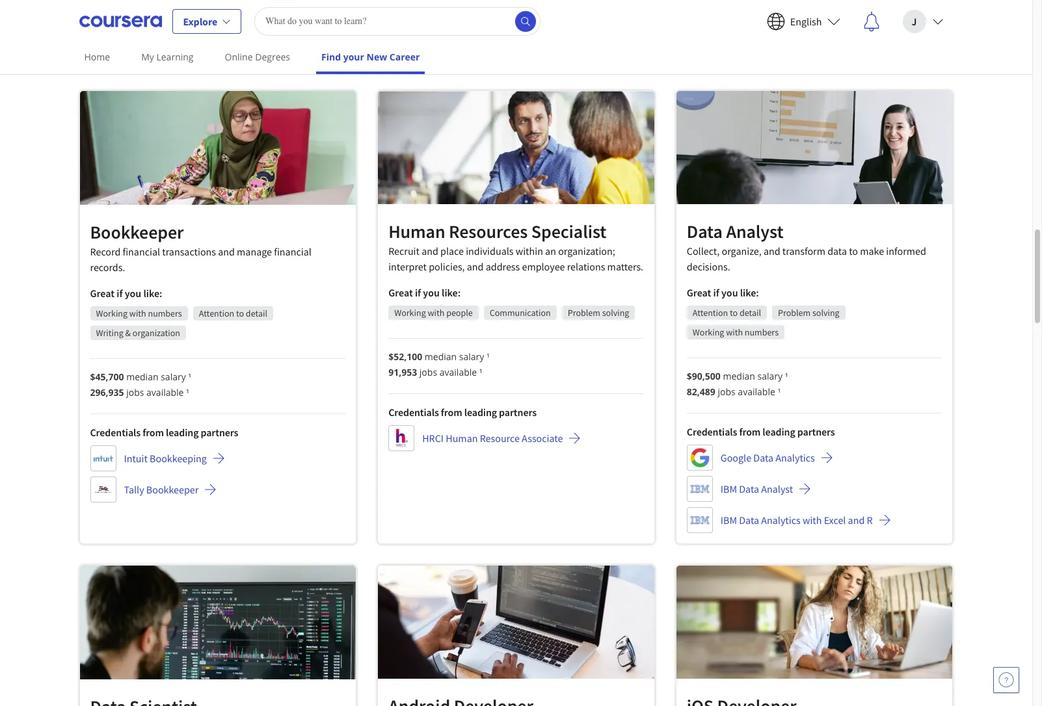 Task type: locate. For each thing, give the bounding box(es) containing it.
human inside human resources specialist recruit and place individuals within an organization; interpret policies, and address employee relations matters.
[[389, 220, 445, 244]]

with up $90,500 median salary ¹ 82,489 jobs available ¹
[[726, 327, 743, 339]]

2 problem from the left
[[568, 307, 601, 319]]

0 horizontal spatial from
[[143, 426, 164, 439]]

numbers up $90,500 median salary ¹ 82,489 jobs available ¹
[[745, 327, 779, 339]]

tally bookkeeper link
[[90, 477, 217, 503]]

available right 82,489
[[738, 386, 776, 398]]

like: up people
[[442, 286, 461, 299]]

0 horizontal spatial available
[[146, 387, 184, 399]]

available right 296,935 at the left bottom of the page
[[146, 387, 184, 399]]

2 horizontal spatial credentials from leading partners
[[687, 426, 835, 439]]

0 horizontal spatial human
[[389, 220, 445, 244]]

2 horizontal spatial if
[[714, 286, 720, 299]]

partners
[[499, 406, 537, 419], [798, 426, 835, 439], [201, 426, 238, 439]]

working for resources
[[394, 307, 426, 319]]

human right 'hrci'
[[446, 432, 478, 445]]

solving down data
[[813, 307, 840, 319]]

from up 'intuit bookkeeping' link
[[143, 426, 164, 439]]

1 horizontal spatial attention to detail
[[693, 307, 761, 319]]

great if you like: for analyst
[[687, 286, 759, 299]]

1 horizontal spatial if
[[415, 286, 421, 299]]

data
[[828, 245, 847, 258]]

coursera image
[[79, 11, 162, 32]]

0 horizontal spatial if
[[117, 287, 123, 300]]

salary inside $90,500 median salary ¹ 82,489 jobs available ¹
[[758, 370, 783, 383]]

my
[[141, 51, 154, 63]]

you up working with people
[[423, 286, 440, 299]]

great down decisions.
[[687, 286, 711, 299]]

2 horizontal spatial credentials
[[687, 426, 738, 439]]

median inside $90,500 median salary ¹ 82,489 jobs available ¹
[[723, 370, 755, 383]]

2 horizontal spatial available
[[738, 386, 776, 398]]

0 horizontal spatial you
[[125, 287, 141, 300]]

2 horizontal spatial you
[[722, 286, 738, 299]]

solving
[[813, 307, 840, 319], [602, 307, 630, 319]]

working up $90,500
[[693, 327, 724, 339]]

0 horizontal spatial problem
[[568, 307, 601, 319]]

analytics for ibm
[[762, 514, 801, 527]]

jobs right 82,489
[[718, 386, 736, 398]]

leading for financial
[[166, 426, 199, 439]]

2 horizontal spatial from
[[740, 426, 761, 439]]

0 horizontal spatial credentials
[[90, 426, 141, 439]]

problem solving down transform
[[778, 307, 840, 319]]

great
[[687, 286, 711, 299], [389, 286, 413, 299], [90, 287, 115, 300]]

you for analyst
[[722, 286, 738, 299]]

1 vertical spatial human
[[446, 432, 478, 445]]

available inside $52,100 median salary ¹ 91,953 jobs available ¹
[[440, 367, 477, 379]]

1 problem solving from the left
[[778, 307, 840, 319]]

human resources specialist recruit and place individuals within an organization; interpret policies, and address employee relations matters.
[[389, 220, 644, 273]]

and inside the "bookkeeper record financial transactions and manage financial records."
[[218, 245, 235, 258]]

analyst up organize,
[[726, 220, 784, 244]]

working with numbers up $90,500 median salary ¹ 82,489 jobs available ¹
[[693, 327, 779, 339]]

2 horizontal spatial to
[[849, 245, 858, 258]]

credentials up 'hrci'
[[389, 406, 439, 419]]

1 ibm from the top
[[721, 483, 737, 496]]

hrci human resource associate link
[[389, 426, 581, 452]]

available inside $45,700 median salary ¹ 296,935 jobs available ¹
[[146, 387, 184, 399]]

microsoft power bi data analyst link
[[389, 1, 577, 27]]

problem down transform
[[778, 307, 811, 319]]

working up writing at top left
[[96, 308, 128, 320]]

&
[[125, 327, 131, 339]]

with left excel
[[803, 514, 822, 527]]

available
[[440, 367, 477, 379], [738, 386, 776, 398], [146, 387, 184, 399]]

explore button
[[172, 9, 242, 34]]

0 horizontal spatial great if you like:
[[90, 287, 162, 300]]

median right "$52,100"
[[425, 351, 457, 363]]

if for record
[[117, 287, 123, 300]]

ibm
[[721, 483, 737, 496], [721, 514, 737, 527]]

1 horizontal spatial solving
[[813, 307, 840, 319]]

record
[[90, 245, 121, 258]]

like: for analyst
[[740, 286, 759, 299]]

you down decisions.
[[722, 286, 738, 299]]

$90,500
[[687, 370, 721, 383]]

partners up 'bookkeeping'
[[201, 426, 238, 439]]

0 horizontal spatial problem solving
[[568, 307, 630, 319]]

resource
[[480, 432, 520, 445]]

home link
[[79, 42, 115, 72]]

great down interpret
[[389, 286, 413, 299]]

0 horizontal spatial solving
[[602, 307, 630, 319]]

partners up google data analytics
[[798, 426, 835, 439]]

1 horizontal spatial credentials
[[389, 406, 439, 419]]

jobs right 296,935 at the left bottom of the page
[[126, 387, 144, 399]]

attention to detail
[[693, 307, 761, 319], [199, 308, 267, 320]]

individuals
[[466, 245, 514, 258]]

resources
[[449, 220, 528, 244]]

if up working with people
[[415, 286, 421, 299]]

0 horizontal spatial like:
[[143, 287, 162, 300]]

bookkeeper
[[90, 221, 184, 244], [146, 484, 199, 497]]

and inside data analyst collect, organize, and transform data to make informed decisions.
[[764, 245, 781, 258]]

0 horizontal spatial leading
[[166, 426, 199, 439]]

english
[[791, 15, 822, 28]]

0 horizontal spatial credentials from leading partners
[[90, 426, 238, 439]]

from for analyst
[[740, 426, 761, 439]]

human
[[389, 220, 445, 244], [446, 432, 478, 445]]

2 horizontal spatial jobs
[[718, 386, 736, 398]]

informed
[[886, 245, 927, 258]]

data
[[505, 8, 525, 21], [687, 220, 723, 244], [754, 452, 774, 465], [739, 483, 759, 496], [739, 514, 759, 527]]

credentials for record
[[90, 426, 141, 439]]

credentials from leading partners for collect,
[[687, 426, 835, 439]]

if down records.
[[117, 287, 123, 300]]

leading for collect,
[[763, 426, 796, 439]]

1 vertical spatial numbers
[[745, 327, 779, 339]]

transactions
[[162, 245, 216, 258]]

and
[[764, 245, 781, 258], [422, 245, 438, 258], [218, 245, 235, 258], [467, 260, 484, 273], [848, 514, 865, 527]]

analytics
[[776, 452, 815, 465], [762, 514, 801, 527]]

great down records.
[[90, 287, 115, 300]]

human inside "link"
[[446, 432, 478, 445]]

credentials up intuit
[[90, 426, 141, 439]]

and left place
[[422, 245, 438, 258]]

1 horizontal spatial from
[[441, 406, 462, 419]]

if
[[714, 286, 720, 299], [415, 286, 421, 299], [117, 287, 123, 300]]

median right $90,500
[[723, 370, 755, 383]]

data for google data analytics
[[754, 452, 774, 465]]

0 horizontal spatial salary
[[161, 371, 186, 383]]

1 horizontal spatial attention
[[693, 307, 728, 319]]

from
[[441, 406, 462, 419], [740, 426, 761, 439], [143, 426, 164, 439]]

1 horizontal spatial problem
[[778, 307, 811, 319]]

detail down manage
[[246, 308, 267, 320]]

credentials from leading partners
[[389, 406, 537, 419], [687, 426, 835, 439], [90, 426, 238, 439]]

0 horizontal spatial working with numbers
[[96, 308, 182, 320]]

working
[[394, 307, 426, 319], [96, 308, 128, 320], [693, 327, 724, 339]]

credentials from leading partners for financial
[[90, 426, 238, 439]]

salary for specialist
[[459, 351, 484, 363]]

sap technology consultant
[[124, 23, 243, 36]]

working for record
[[96, 308, 128, 320]]

salary inside $52,100 median salary ¹ 91,953 jobs available ¹
[[459, 351, 484, 363]]

jobs for record
[[126, 387, 144, 399]]

median right $45,700
[[126, 371, 158, 383]]

2 horizontal spatial great
[[687, 286, 711, 299]]

and left manage
[[218, 245, 235, 258]]

2 horizontal spatial great if you like:
[[687, 286, 759, 299]]

2 horizontal spatial partners
[[798, 426, 835, 439]]

What do you want to learn? text field
[[255, 7, 541, 35]]

ibm data analyst
[[721, 483, 793, 496]]

leading
[[464, 406, 497, 419], [763, 426, 796, 439], [166, 426, 199, 439]]

great if you like: down records.
[[90, 287, 162, 300]]

data down ibm data analyst link
[[739, 514, 759, 527]]

great if you like: down decisions.
[[687, 286, 759, 299]]

attention
[[693, 307, 728, 319], [199, 308, 234, 320]]

median for record
[[126, 371, 158, 383]]

2 horizontal spatial salary
[[758, 370, 783, 383]]

0 horizontal spatial working
[[96, 308, 128, 320]]

partners up "resource"
[[499, 406, 537, 419]]

ibm down ibm data analyst link
[[721, 514, 737, 527]]

1 horizontal spatial working with numbers
[[693, 327, 779, 339]]

1 horizontal spatial problem solving
[[778, 307, 840, 319]]

and right organize,
[[764, 245, 781, 258]]

analytics down ibm data analyst
[[762, 514, 801, 527]]

2 solving from the left
[[602, 307, 630, 319]]

with
[[428, 307, 445, 319], [129, 308, 146, 320], [726, 327, 743, 339], [803, 514, 822, 527]]

1 horizontal spatial salary
[[459, 351, 484, 363]]

ibm data analytics with excel and r link
[[687, 508, 891, 534]]

0 vertical spatial bookkeeper
[[90, 221, 184, 244]]

1 horizontal spatial human
[[446, 432, 478, 445]]

salary for collect,
[[758, 370, 783, 383]]

credentials from leading partners up "google data analytics" link
[[687, 426, 835, 439]]

jobs inside $90,500 median salary ¹ 82,489 jobs available ¹
[[718, 386, 736, 398]]

like: down organize,
[[740, 286, 759, 299]]

to down decisions.
[[730, 307, 738, 319]]

ibm for ibm data analyst
[[721, 483, 737, 496]]

you down records.
[[125, 287, 141, 300]]

to inside data analyst collect, organize, and transform data to make informed decisions.
[[849, 245, 858, 258]]

1 horizontal spatial financial
[[274, 245, 312, 258]]

working up "$52,100"
[[394, 307, 426, 319]]

2 ibm from the top
[[721, 514, 737, 527]]

intuit bookkeeping
[[124, 452, 207, 465]]

0 horizontal spatial numbers
[[148, 308, 182, 320]]

solving down matters.
[[602, 307, 630, 319]]

if down decisions.
[[714, 286, 720, 299]]

1 solving from the left
[[813, 307, 840, 319]]

problem
[[778, 307, 811, 319], [568, 307, 601, 319]]

j
[[912, 15, 917, 28]]

within
[[516, 245, 543, 258]]

leading up 'bookkeeping'
[[166, 426, 199, 439]]

you for record
[[125, 287, 141, 300]]

1 horizontal spatial credentials from leading partners
[[389, 406, 537, 419]]

1 horizontal spatial median
[[425, 351, 457, 363]]

0 horizontal spatial detail
[[246, 308, 267, 320]]

bookkeeper inside the "bookkeeper record financial transactions and manage financial records."
[[90, 221, 184, 244]]

median
[[425, 351, 457, 363], [723, 370, 755, 383], [126, 371, 158, 383]]

1 horizontal spatial jobs
[[420, 367, 437, 379]]

data right google
[[754, 452, 774, 465]]

detail
[[740, 307, 761, 319], [246, 308, 267, 320]]

data down "google data analytics" link
[[739, 483, 759, 496]]

bookkeeper up record
[[90, 221, 184, 244]]

financial right manage
[[274, 245, 312, 258]]

ibm down google
[[721, 483, 737, 496]]

and for bookkeeper
[[218, 245, 235, 258]]

1 horizontal spatial working
[[394, 307, 426, 319]]

problem down relations on the right of page
[[568, 307, 601, 319]]

1 horizontal spatial leading
[[464, 406, 497, 419]]

2 horizontal spatial like:
[[740, 286, 759, 299]]

credentials from leading partners up intuit bookkeeping
[[90, 426, 238, 439]]

0 vertical spatial analytics
[[776, 452, 815, 465]]

0 horizontal spatial great
[[90, 287, 115, 300]]

salary inside $45,700 median salary ¹ 296,935 jobs available ¹
[[161, 371, 186, 383]]

with inside ibm data analytics with excel and r link
[[803, 514, 822, 527]]

place
[[441, 245, 464, 258]]

0 vertical spatial human
[[389, 220, 445, 244]]

great if you like: up working with people
[[389, 286, 461, 299]]

intelligence
[[499, 39, 550, 52]]

1 horizontal spatial you
[[423, 286, 440, 299]]

from up 'hrci'
[[441, 406, 462, 419]]

credentials up google
[[687, 426, 738, 439]]

degrees
[[255, 51, 290, 63]]

detail down organize,
[[740, 307, 761, 319]]

0 horizontal spatial attention to detail
[[199, 308, 267, 320]]

salary
[[459, 351, 484, 363], [758, 370, 783, 383], [161, 371, 186, 383]]

great if you like: for resources
[[389, 286, 461, 299]]

financial right record
[[123, 245, 160, 258]]

data scientist image
[[80, 566, 356, 680]]

jobs inside $45,700 median salary ¹ 296,935 jobs available ¹
[[126, 387, 144, 399]]

human up recruit
[[389, 220, 445, 244]]

working with numbers up writing & organization
[[96, 308, 182, 320]]

1 horizontal spatial available
[[440, 367, 477, 379]]

like: up organization
[[143, 287, 162, 300]]

available inside $90,500 median salary ¹ 82,489 jobs available ¹
[[738, 386, 776, 398]]

leading up google data analytics
[[763, 426, 796, 439]]

numbers up organization
[[148, 308, 182, 320]]

leading up the hrci human resource associate "link"
[[464, 406, 497, 419]]

None search field
[[255, 7, 541, 35]]

0 vertical spatial numbers
[[148, 308, 182, 320]]

online degrees link
[[220, 42, 295, 72]]

analyst down google data analytics
[[762, 483, 793, 496]]

bookkeeper down 'bookkeeping'
[[146, 484, 199, 497]]

jobs
[[420, 367, 437, 379], [718, 386, 736, 398], [126, 387, 144, 399]]

working with people
[[394, 307, 473, 319]]

1 horizontal spatial like:
[[442, 286, 461, 299]]

and for human resources specialist
[[422, 245, 438, 258]]

0 vertical spatial working with numbers
[[96, 308, 182, 320]]

ibm for ibm data analytics with excel and r
[[721, 514, 737, 527]]

0 vertical spatial ibm
[[721, 483, 737, 496]]

credentials from leading partners up the hrci human resource associate "link"
[[389, 406, 537, 419]]

2 horizontal spatial median
[[723, 370, 755, 383]]

median inside $52,100 median salary ¹ 91,953 jobs available ¹
[[425, 351, 457, 363]]

available for collect,
[[738, 386, 776, 398]]

my learning link
[[136, 42, 199, 72]]

0 horizontal spatial financial
[[123, 245, 160, 258]]

bookkeeper record financial transactions and manage financial records.
[[90, 221, 312, 274]]

median inside $45,700 median salary ¹ 296,935 jobs available ¹
[[126, 371, 158, 383]]

1 horizontal spatial great if you like:
[[389, 286, 461, 299]]

1 horizontal spatial partners
[[499, 406, 537, 419]]

from for record
[[143, 426, 164, 439]]

to
[[849, 245, 858, 258], [730, 307, 738, 319], [236, 308, 244, 320]]

problem solving down relations on the right of page
[[568, 307, 630, 319]]

tally bookkeeper
[[124, 484, 199, 497]]

jobs inside $52,100 median salary ¹ 91,953 jobs available ¹
[[420, 367, 437, 379]]

to down manage
[[236, 308, 244, 320]]

and inside ibm data analytics with excel and r link
[[848, 514, 865, 527]]

intuit bookkeeping link
[[90, 446, 225, 472]]

0 horizontal spatial median
[[126, 371, 158, 383]]

help center image
[[999, 673, 1014, 688]]

available right 91,953
[[440, 367, 477, 379]]

0 horizontal spatial jobs
[[126, 387, 144, 399]]

analytics up ibm data analyst
[[776, 452, 815, 465]]

and left r
[[848, 514, 865, 527]]

bookkeeper image
[[80, 91, 356, 205]]

$45,700 median salary ¹ 296,935 jobs available ¹
[[90, 371, 191, 399]]

credentials
[[389, 406, 439, 419], [687, 426, 738, 439], [90, 426, 141, 439]]

transform
[[783, 245, 826, 258]]

1 vertical spatial analytics
[[762, 514, 801, 527]]

data up collect,
[[687, 220, 723, 244]]

and down "individuals"
[[467, 260, 484, 273]]

¹
[[487, 351, 490, 363], [479, 367, 483, 379], [785, 370, 788, 383], [188, 371, 191, 383], [778, 386, 781, 398], [186, 387, 189, 399]]

available for financial
[[146, 387, 184, 399]]

1 horizontal spatial great
[[389, 286, 413, 299]]

with left people
[[428, 307, 445, 319]]

to right data
[[849, 245, 858, 258]]

from up "google data analytics" link
[[740, 426, 761, 439]]

1 vertical spatial ibm
[[721, 514, 737, 527]]

if for analyst
[[714, 286, 720, 299]]

jobs right 91,953
[[420, 367, 437, 379]]

sap technology consultant link
[[90, 17, 262, 43]]

2 horizontal spatial leading
[[763, 426, 796, 439]]

online
[[225, 51, 253, 63]]

0 horizontal spatial partners
[[201, 426, 238, 439]]



Task type: describe. For each thing, give the bounding box(es) containing it.
analyst up intelligence
[[527, 8, 559, 21]]

business
[[459, 39, 497, 52]]

english button
[[757, 0, 851, 42]]

data for ibm data analytics with excel and r
[[739, 514, 759, 527]]

specialist
[[532, 220, 607, 244]]

great for human resources specialist
[[389, 286, 413, 299]]

2 financial from the left
[[274, 245, 312, 258]]

make
[[860, 245, 884, 258]]

organization
[[133, 327, 180, 339]]

great for data analyst
[[687, 286, 711, 299]]

with up writing & organization
[[129, 308, 146, 320]]

credentials from leading partners for specialist
[[389, 406, 537, 419]]

find
[[321, 51, 341, 63]]

credentials for resources
[[389, 406, 439, 419]]

tableau
[[422, 39, 457, 52]]

records.
[[90, 261, 125, 274]]

2 horizontal spatial working
[[693, 327, 724, 339]]

$52,100
[[389, 351, 422, 363]]

decisions.
[[687, 260, 731, 273]]

analytics for google
[[776, 452, 815, 465]]

google data analytics
[[721, 452, 815, 465]]

microsoft power bi data analyst
[[422, 8, 559, 21]]

296,935
[[90, 387, 124, 399]]

manage
[[237, 245, 272, 258]]

1 vertical spatial working with numbers
[[693, 327, 779, 339]]

1 problem from the left
[[778, 307, 811, 319]]

91,953
[[389, 367, 417, 379]]

google
[[721, 452, 752, 465]]

intuit
[[124, 452, 148, 465]]

writing & organization
[[96, 327, 180, 339]]

find your new career link
[[316, 42, 425, 74]]

explore
[[183, 15, 217, 28]]

available for specialist
[[440, 367, 477, 379]]

1 horizontal spatial to
[[730, 307, 738, 319]]

$52,100 median salary ¹ 91,953 jobs available ¹
[[389, 351, 490, 379]]

1 vertical spatial bookkeeper
[[146, 484, 199, 497]]

leading for specialist
[[464, 406, 497, 419]]

analyst right intelligence
[[552, 39, 584, 52]]

policies,
[[429, 260, 465, 273]]

like: for resources
[[442, 286, 461, 299]]

an
[[545, 245, 556, 258]]

median for resources
[[425, 351, 457, 363]]

associate
[[522, 432, 563, 445]]

salary for financial
[[161, 371, 186, 383]]

home
[[84, 51, 110, 63]]

people
[[446, 307, 473, 319]]

career
[[390, 51, 420, 63]]

bi
[[494, 8, 503, 21]]

interpret
[[389, 260, 427, 273]]

ibm data analyst link
[[687, 476, 812, 502]]

organize,
[[722, 245, 762, 258]]

learning
[[156, 51, 194, 63]]

collect,
[[687, 245, 720, 258]]

find your new career
[[321, 51, 420, 63]]

matters.
[[608, 260, 644, 273]]

data inside data analyst collect, organize, and transform data to make informed decisions.
[[687, 220, 723, 244]]

tableau business intelligence analyst link
[[389, 33, 602, 59]]

analyst inside data analyst collect, organize, and transform data to make informed decisions.
[[726, 220, 784, 244]]

hrci
[[422, 432, 444, 445]]

data for ibm data analyst
[[739, 483, 759, 496]]

$45,700
[[90, 371, 124, 383]]

2 problem solving from the left
[[568, 307, 630, 319]]

microsoft
[[422, 8, 463, 21]]

1 horizontal spatial detail
[[740, 307, 761, 319]]

your
[[343, 51, 364, 63]]

1 horizontal spatial numbers
[[745, 327, 779, 339]]

power
[[465, 8, 492, 21]]

partners for collect,
[[798, 426, 835, 439]]

like: for record
[[143, 287, 162, 300]]

great if you like: for record
[[90, 287, 162, 300]]

tally
[[124, 484, 144, 497]]

median for analyst
[[723, 370, 755, 383]]

jobs for analyst
[[718, 386, 736, 398]]

employee
[[522, 260, 565, 273]]

0 horizontal spatial to
[[236, 308, 244, 320]]

online degrees
[[225, 51, 290, 63]]

bookkeeping
[[150, 452, 207, 465]]

and for data analyst
[[764, 245, 781, 258]]

writing
[[96, 327, 123, 339]]

new
[[367, 51, 387, 63]]

relations
[[567, 260, 605, 273]]

0 horizontal spatial attention
[[199, 308, 234, 320]]

1 financial from the left
[[123, 245, 160, 258]]

$90,500 median salary ¹ 82,489 jobs available ¹
[[687, 370, 788, 398]]

technology
[[143, 23, 194, 36]]

if for resources
[[415, 286, 421, 299]]

google data analytics link
[[687, 445, 833, 471]]

partners for specialist
[[499, 406, 537, 419]]

recruit
[[389, 245, 420, 258]]

ibm data analytics with excel and r
[[721, 514, 873, 527]]

my learning
[[141, 51, 194, 63]]

data right bi
[[505, 8, 525, 21]]

consultant
[[196, 23, 243, 36]]

r
[[867, 514, 873, 527]]

tableau business intelligence analyst
[[422, 39, 584, 52]]

jobs for resources
[[420, 367, 437, 379]]

j button
[[892, 0, 954, 42]]

data analyst collect, organize, and transform data to make informed decisions.
[[687, 220, 927, 273]]

from for resources
[[441, 406, 462, 419]]

communication
[[490, 307, 551, 319]]

organization;
[[558, 245, 615, 258]]

partners for financial
[[201, 426, 238, 439]]

82,489
[[687, 386, 716, 398]]

you for resources
[[423, 286, 440, 299]]

sap
[[124, 23, 141, 36]]

great for bookkeeper
[[90, 287, 115, 300]]

address
[[486, 260, 520, 273]]

data analyst image
[[677, 91, 953, 204]]

hrci human resource associate
[[422, 432, 563, 445]]

credentials for analyst
[[687, 426, 738, 439]]



Task type: vqa. For each thing, say whether or not it's contained in the screenshot.
relations at the top of page
yes



